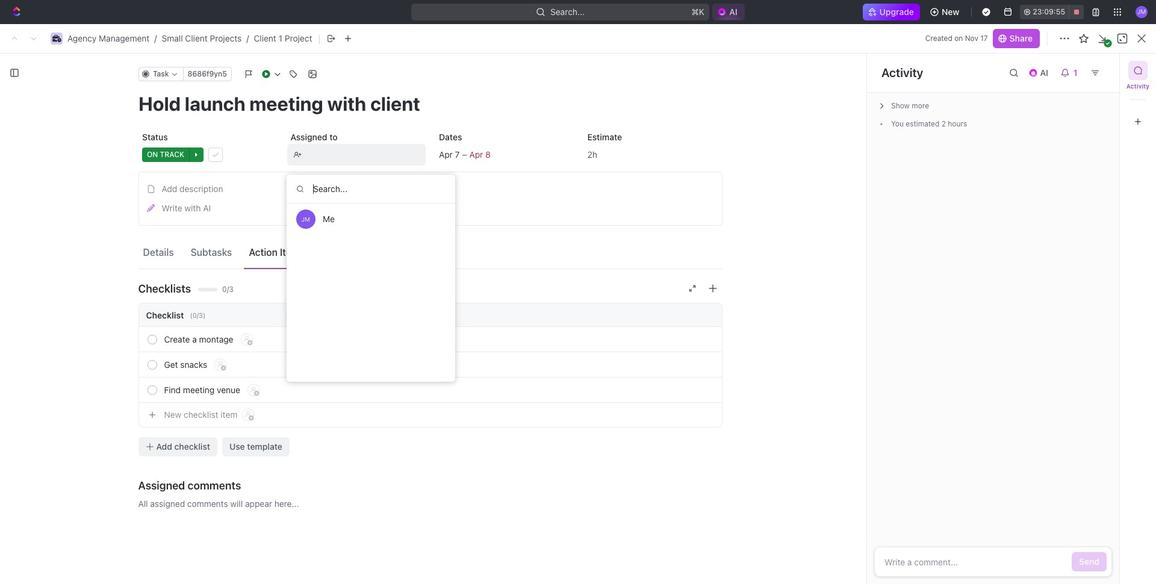 Task type: vqa. For each thing, say whether or not it's contained in the screenshot.
PROJECTS in Agency Management / Small Client Projects / Client 1 Project |
yes



Task type: describe. For each thing, give the bounding box(es) containing it.
scope for 1
[[254, 385, 280, 395]]

nov 17 for template guide button
[[839, 429, 865, 439]]

0 vertical spatial doc
[[1129, 51, 1144, 61]]

action
[[249, 247, 278, 257]]

small
[[162, 33, 183, 43]]

team
[[226, 139, 247, 149]]

agency inside agency management / small client projects / client 1 project |
[[67, 33, 97, 43]]

template guide
[[223, 429, 285, 439]]

projects inside cell
[[591, 342, 623, 352]]

1 vertical spatial comments
[[187, 499, 228, 509]]

row containing project notes
[[195, 335, 1142, 359]]

17 for welcome! button
[[857, 494, 865, 504]]

search
[[1039, 51, 1067, 61]]

january for january 7, 2021 • in doc
[[865, 120, 895, 130]]

activity inside 'task sidebar navigation' 'tab list'
[[1127, 83, 1150, 90]]

january 1, 2021
[[865, 139, 925, 149]]

minutes for 11th row from the top
[[257, 472, 289, 482]]

checklist
[[146, 310, 184, 320]]

1 for invoices
[[251, 158, 255, 169]]

all assigned comments will appear here...
[[138, 499, 299, 509]]

write with ai
[[162, 203, 211, 213]]

created for created by me
[[848, 101, 884, 111]]

updated
[[857, 235, 885, 244]]

(0/3)
[[190, 311, 206, 319]]

see all
[[1104, 101, 1127, 110]]

client 1 invoices
[[226, 158, 289, 169]]

add checklist
[[156, 442, 210, 452]]

expectations
[[909, 158, 959, 169]]

jm
[[302, 216, 310, 223]]

created by me
[[848, 101, 914, 111]]

&
[[900, 158, 906, 169]]

nov 17 cell for row containing project notes
[[832, 336, 928, 358]]

action items button
[[244, 241, 327, 263]]

estimated
[[906, 119, 940, 128]]

2 meeting from the top
[[223, 472, 255, 482]]

14 mins ago
[[839, 364, 886, 374]]

on
[[955, 34, 963, 43]]

resource management button
[[210, 358, 564, 380]]

nov 17 inside row
[[839, 515, 865, 525]]

template guide button
[[210, 422, 564, 446]]

docs inside "row"
[[316, 407, 336, 417]]

you
[[891, 119, 904, 128]]

meeting minutes for 9th row from the bottom of the page
[[223, 298, 289, 309]]

row containing resource management
[[195, 358, 1142, 380]]

archived
[[459, 212, 494, 222]]

notes inside button
[[253, 342, 277, 352]]

- for row containing doc
[[699, 277, 703, 287]]

meeting minutes button for 11th row from the top
[[210, 465, 564, 489]]

nov 17 cell for nov 17 row
[[832, 510, 928, 531]]

1 horizontal spatial notes
[[575, 120, 598, 130]]

1:1
[[865, 158, 875, 169]]

shared
[[278, 212, 307, 222]]

scope of work
[[223, 255, 281, 265]]

ago
[[871, 364, 886, 374]]

projects inside agency management / small client projects / client 1 project |
[[210, 33, 242, 43]]

project notes inside button
[[223, 342, 277, 352]]

1 horizontal spatial project notes
[[546, 120, 598, 130]]

management up to on the top of page
[[314, 120, 365, 130]]

by
[[886, 101, 898, 111]]

2021 for 7,
[[906, 120, 925, 130]]

date updated
[[839, 235, 885, 244]]

8686f9yn5 button
[[183, 67, 232, 81]]

client down resource
[[223, 385, 246, 395]]

search docs button
[[1022, 47, 1097, 66]]

work inside scope of work button
[[260, 255, 281, 265]]

find meeting venue
[[164, 385, 240, 395]]

guide
[[262, 429, 285, 439]]

resource
[[223, 364, 260, 374]]

6
[[270, 450, 275, 460]]

assigned
[[150, 499, 185, 509]]

client left |
[[254, 33, 276, 43]]

share
[[1010, 33, 1033, 43]]

of inside scope of work button
[[250, 255, 258, 265]]

management inside 'button'
[[262, 364, 314, 374]]

created on nov 17
[[926, 34, 988, 43]]

january for january 1, 2021
[[865, 139, 895, 149]]

|
[[318, 32, 321, 44]]

january 7, 2021 • in doc
[[865, 120, 958, 130]]

work for 2
[[293, 407, 314, 417]]

3 column header from the left
[[692, 230, 832, 250]]

add for add checklist
[[156, 442, 172, 452]]

archived button
[[456, 206, 497, 230]]

hours
[[948, 119, 967, 128]]

row containing name
[[195, 230, 1142, 250]]

client 2 scope of work docs row
[[195, 400, 1142, 424]]

1 horizontal spatial doc
[[943, 120, 958, 130]]

project notes button
[[210, 335, 564, 359]]

welcome! button
[[210, 488, 564, 510]]

1 horizontal spatial me
[[900, 101, 914, 111]]

row containing template guide
[[195, 422, 1142, 446]]

2 inside task sidebar content section
[[942, 119, 946, 128]]

to
[[329, 132, 337, 142]]

agency management / small client projects / client 1 project |
[[67, 32, 321, 44]]

estimate
[[587, 132, 622, 142]]

12
[[857, 385, 866, 395]]

activity inside task sidebar content section
[[882, 66, 924, 80]]

client inside button
[[223, 407, 246, 417]]

assigned comments
[[138, 479, 241, 492]]

roles
[[877, 158, 898, 169]]

row containing invoices
[[195, 444, 1142, 468]]

status
[[142, 132, 168, 142]]

checklist for add
[[174, 442, 210, 452]]

with
[[185, 203, 201, 213]]

invoices inside row
[[223, 450, 256, 460]]

17 inside row
[[857, 515, 865, 525]]

2 / from the left
[[247, 33, 249, 43]]

new button
[[925, 2, 967, 22]]

resource management
[[223, 364, 314, 374]]

add description
[[162, 184, 223, 194]]

client 1 invoices link
[[205, 154, 499, 173]]

assigned for assigned comments
[[138, 479, 185, 492]]

scope of work button
[[210, 248, 564, 273]]

row containing wiki
[[195, 314, 1142, 338]]

agency management inside row
[[591, 320, 673, 330]]

agency inside row
[[591, 320, 620, 330]]

assigned comments button
[[138, 471, 722, 500]]

date
[[839, 235, 855, 244]]

2 column header from the left
[[572, 230, 692, 250]]

Search... text field
[[287, 175, 455, 204]]

all
[[138, 499, 148, 509]]

nov for nov 17 cell in the row
[[839, 515, 854, 525]]

nov 21
[[839, 255, 866, 265]]

1 horizontal spatial agency
[[283, 120, 312, 130]]

1 column header from the left
[[195, 230, 208, 250]]

Edit task name text field
[[138, 92, 722, 115]]

17 for template guide button
[[857, 429, 865, 439]]

scope inside button
[[223, 255, 248, 265]]

1 for scope
[[248, 385, 252, 395]]

- for 9th row from the bottom of the page
[[699, 298, 703, 309]]

1 meeting from the top
[[223, 298, 255, 309]]

here...
[[275, 499, 299, 509]]

create
[[164, 334, 190, 344]]

0/3
[[222, 285, 234, 294]]

see all button
[[1099, 99, 1132, 113]]

meetings
[[250, 139, 286, 149]]



Task type: locate. For each thing, give the bounding box(es) containing it.
just now
[[839, 472, 874, 482]]

of for 2
[[283, 407, 291, 417]]

0 vertical spatial comments
[[188, 479, 241, 492]]

new for new checklist item
[[164, 410, 181, 420]]

3 row from the top
[[195, 270, 1142, 294]]

checklist down find meeting venue
[[184, 410, 218, 420]]

invoices down template on the bottom left of page
[[223, 450, 256, 460]]

large
[[591, 298, 613, 309]]

4 nov 17 cell from the top
[[832, 510, 928, 531]]

0 vertical spatial scope
[[223, 255, 248, 265]]

meeting minutes up welcome!
[[223, 472, 289, 482]]

1 horizontal spatial assigned
[[290, 132, 327, 142]]

0 vertical spatial meeting minutes button
[[210, 292, 564, 316]]

1 nov 17 from the top
[[839, 342, 865, 352]]

1 vertical spatial assigned
[[138, 479, 185, 492]]

management left "small"
[[99, 33, 150, 43]]

1 vertical spatial add
[[156, 442, 172, 452]]

small client projects link
[[162, 33, 242, 43]]

1 right venue
[[248, 385, 252, 395]]

0 vertical spatial 1
[[279, 33, 283, 43]]

scope inside button
[[256, 407, 281, 417]]

23:09:55 button
[[1021, 5, 1084, 19]]

new checklist item
[[164, 410, 238, 420]]

project notes up estimate on the top right of page
[[546, 120, 598, 130]]

agency management up 'projects' cell
[[591, 320, 673, 330]]

-
[[699, 277, 703, 287], [699, 298, 703, 309], [699, 320, 703, 330], [699, 342, 703, 352]]

meeting minutes button down template guide button
[[210, 465, 564, 489]]

7 row from the top
[[195, 358, 1142, 380]]

dec 12
[[839, 385, 866, 395]]

row containing client 1 scope of work docs
[[195, 379, 1142, 403]]

0 horizontal spatial invoices
[[223, 450, 256, 460]]

upgrade link
[[863, 4, 920, 20]]

1 horizontal spatial projects
[[591, 342, 623, 352]]

2 vertical spatial new
[[164, 410, 181, 420]]

project inside agency management / small client projects / client 1 project |
[[285, 33, 312, 43]]

nov inside row
[[839, 515, 854, 525]]

0 vertical spatial invoices
[[257, 158, 289, 169]]

checklist
[[184, 410, 218, 420], [174, 442, 210, 452]]

1 vertical spatial of
[[282, 385, 290, 395]]

search docs
[[1039, 51, 1089, 61]]

new inside button
[[942, 7, 960, 17]]

client 2 scope of work docs button
[[210, 400, 564, 424]]

2 right wiki at the bottom
[[254, 320, 260, 330]]

team meetings
[[226, 139, 286, 149]]

new for new
[[942, 7, 960, 17]]

tab list containing shared
[[209, 206, 497, 230]]

docs down client 1 scope of work docs
[[316, 407, 336, 417]]

0 vertical spatial 2021
[[906, 120, 925, 130]]

1 inside row
[[248, 385, 252, 395]]

2021 right 1,
[[906, 139, 925, 149]]

new doc button
[[1101, 47, 1152, 66]]

0 vertical spatial agency management link
[[67, 33, 150, 43]]

assigned up assigned
[[138, 479, 185, 492]]

nov 17 row
[[195, 508, 1142, 532]]

checklist for new
[[184, 410, 218, 420]]

nov 17 cell
[[832, 336, 928, 358], [832, 423, 928, 445], [832, 488, 928, 510], [832, 510, 928, 531]]

january down "created by me"
[[865, 120, 895, 130]]

/ left "small"
[[154, 33, 157, 43]]

new up see all
[[1109, 51, 1126, 61]]

1
[[279, 33, 283, 43], [251, 158, 255, 169], [248, 385, 252, 395]]

1 meeting minutes button from the top
[[210, 292, 564, 316]]

pencil image
[[147, 204, 155, 212]]

1 vertical spatial january
[[865, 139, 895, 149]]

11 row from the top
[[195, 465, 1142, 489]]

0 horizontal spatial notes
[[253, 342, 277, 352]]

0 vertical spatial minutes
[[257, 298, 289, 309]]

you estimated 2 hours
[[891, 119, 967, 128]]

1 nov 17 cell from the top
[[832, 336, 928, 358]]

agency management link right business time image
[[67, 33, 150, 43]]

9 row from the top
[[195, 422, 1142, 446]]

client right large
[[615, 298, 638, 309]]

1 horizontal spatial invoices
[[257, 158, 289, 169]]

projects
[[210, 33, 242, 43], [591, 342, 623, 352]]

agency management link up client 1 invoices link
[[205, 116, 499, 135]]

2 january from the top
[[865, 139, 895, 149]]

2021
[[906, 120, 925, 130], [906, 139, 925, 149]]

add
[[162, 184, 177, 194], [156, 442, 172, 452]]

me right by
[[900, 101, 914, 111]]

1 vertical spatial minutes
[[257, 472, 289, 482]]

2 nov 17 from the top
[[839, 429, 865, 439]]

scope down resource management
[[254, 385, 280, 395]]

add up assigned comments
[[156, 442, 172, 452]]

meeting minutes down 0/3
[[223, 298, 289, 309]]

2 down resource management 'button'
[[350, 385, 355, 395]]

⌘k
[[692, 7, 705, 17]]

will
[[230, 499, 243, 509]]

assigned to
[[290, 132, 337, 142]]

scope
[[223, 255, 248, 265], [254, 385, 280, 395], [256, 407, 281, 417]]

2 vertical spatial scope
[[256, 407, 281, 417]]

nov inside cell
[[839, 255, 854, 265]]

0 vertical spatial add
[[162, 184, 177, 194]]

template
[[247, 442, 282, 452]]

1 minutes from the top
[[257, 298, 289, 309]]

nov for nov 17 cell related to row containing project notes
[[839, 342, 854, 352]]

1 2021 from the top
[[906, 120, 925, 130]]

0 vertical spatial work
[[260, 255, 281, 265]]

row containing doc
[[195, 270, 1142, 294]]

business time image
[[580, 323, 587, 329]]

table
[[195, 230, 1142, 532]]

use template button
[[222, 437, 290, 457]]

2 minutes from the top
[[257, 472, 289, 482]]

1 horizontal spatial activity
[[1127, 83, 1150, 90]]

2 vertical spatial work
[[293, 407, 314, 417]]

assigned for assigned to
[[290, 132, 327, 142]]

now
[[858, 472, 874, 482]]

client 1 scope of work docs
[[223, 385, 335, 395]]

1 vertical spatial 1
[[251, 158, 255, 169]]

0 vertical spatial agency management
[[283, 120, 365, 130]]

docs up 8686f9yn5
[[202, 51, 222, 61]]

3 nov 17 cell from the top
[[832, 488, 928, 510]]

0 vertical spatial meeting
[[223, 298, 255, 309]]

docs
[[202, 51, 222, 61], [1069, 51, 1089, 61], [315, 385, 335, 395], [316, 407, 336, 417]]

0 vertical spatial january
[[865, 120, 895, 130]]

create a montage
[[164, 334, 233, 344]]

nov 17 cell for row containing template guide
[[832, 423, 928, 445]]

2 inside button
[[248, 407, 253, 417]]

- for row containing wiki
[[699, 320, 703, 330]]

0 vertical spatial assigned
[[290, 132, 327, 142]]

1 vertical spatial activity
[[1127, 83, 1150, 90]]

minutes for 9th row from the bottom of the page
[[257, 298, 289, 309]]

meeting
[[223, 298, 255, 309], [223, 472, 255, 482]]

share button
[[993, 29, 1040, 48]]

new for new doc
[[1109, 51, 1126, 61]]

1 vertical spatial doc
[[943, 120, 958, 130]]

21
[[857, 255, 866, 265]]

10 row from the top
[[195, 444, 1142, 468]]

private button
[[314, 206, 348, 230]]

of down client 1 scope of work docs
[[283, 407, 291, 417]]

1 horizontal spatial agency management link
[[205, 116, 499, 135]]

0 horizontal spatial agency management
[[283, 120, 365, 130]]

created left by
[[848, 101, 884, 111]]

meeting minutes button down scope of work button
[[210, 292, 564, 316]]

1 horizontal spatial agency management
[[591, 320, 673, 330]]

project notes link
[[524, 116, 818, 135]]

find
[[164, 385, 181, 395]]

1 meeting minutes from the top
[[223, 298, 289, 309]]

projects down large
[[591, 342, 623, 352]]

1 vertical spatial notes
[[253, 342, 277, 352]]

assigned left to on the top of page
[[290, 132, 327, 142]]

me right 'jm'
[[323, 214, 335, 224]]

subtasks button
[[186, 241, 237, 263]]

nov 17 for welcome! button
[[839, 494, 865, 504]]

minutes down scope of work
[[257, 298, 289, 309]]

2 vertical spatial doc
[[223, 277, 239, 287]]

use
[[229, 442, 245, 452]]

0 vertical spatial project notes
[[546, 120, 598, 130]]

snacks
[[180, 359, 207, 370]]

montage
[[199, 334, 233, 344]]

venue
[[217, 385, 240, 395]]

checklist inside button
[[174, 442, 210, 452]]

new doc
[[1109, 51, 1144, 61]]

management up client 1 scope of work docs
[[262, 364, 314, 374]]

work for 1
[[292, 385, 313, 395]]

•
[[928, 120, 931, 130]]

4 column header from the left
[[928, 230, 1025, 250]]

2 horizontal spatial agency
[[591, 320, 620, 330]]

2 meeting minutes from the top
[[223, 472, 289, 482]]

management
[[99, 33, 150, 43], [314, 120, 365, 130], [622, 320, 673, 330], [262, 364, 314, 374]]

nov 17 for project notes button
[[839, 342, 865, 352]]

management inside agency management / small client projects / client 1 project |
[[99, 33, 150, 43]]

0 horizontal spatial assigned
[[138, 479, 185, 492]]

1 vertical spatial checklist
[[174, 442, 210, 452]]

1 january from the top
[[865, 120, 895, 130]]

invoices down meetings
[[257, 158, 289, 169]]

0 horizontal spatial /
[[154, 33, 157, 43]]

of up 'client 2 scope of work docs'
[[282, 385, 290, 395]]

1 down the team meetings
[[251, 158, 255, 169]]

client 2 scope of work docs
[[223, 407, 336, 417]]

row
[[195, 230, 1142, 250], [195, 248, 1142, 273], [195, 270, 1142, 294], [195, 292, 1142, 316], [195, 314, 1142, 338], [195, 335, 1142, 359], [195, 358, 1142, 380], [195, 379, 1142, 403], [195, 422, 1142, 446], [195, 444, 1142, 468], [195, 465, 1142, 489], [195, 488, 1142, 510]]

of
[[250, 255, 258, 265], [282, 385, 290, 395], [283, 407, 291, 417]]

team meetings link
[[205, 135, 499, 154]]

comments inside dropdown button
[[188, 479, 241, 492]]

wiki
[[223, 320, 240, 330]]

0 horizontal spatial project notes
[[223, 342, 277, 352]]

2 vertical spatial agency
[[591, 320, 620, 330]]

0 vertical spatial agency
[[67, 33, 97, 43]]

1 vertical spatial agency management link
[[205, 116, 499, 135]]

0 vertical spatial checklist
[[184, 410, 218, 420]]

4 row from the top
[[195, 292, 1142, 316]]

nov for nov 17 cell corresponding to row containing welcome!
[[839, 494, 854, 504]]

send
[[1079, 557, 1100, 567]]

3 - from the top
[[699, 320, 703, 330]]

new inside button
[[1109, 51, 1126, 61]]

created left on
[[926, 34, 953, 43]]

row containing scope of work
[[195, 248, 1142, 273]]

1:1 roles & expectations link
[[843, 154, 1137, 173]]

nov for row containing template guide's nov 17 cell
[[839, 429, 854, 439]]

business time image
[[52, 35, 61, 42]]

notes up resource management
[[253, 342, 277, 352]]

of inside client 2 scope of work docs button
[[283, 407, 291, 417]]

just
[[839, 472, 856, 482]]

0 vertical spatial of
[[250, 255, 258, 265]]

/ left client 1 project "link"
[[247, 33, 249, 43]]

nov 21 cell
[[832, 249, 928, 271]]

meeting minutes button for 9th row from the bottom of the page
[[210, 292, 564, 316]]

nov for nov 21 cell
[[839, 255, 854, 265]]

task sidebar content section
[[867, 54, 1120, 584]]

of for 1
[[282, 385, 290, 395]]

0 vertical spatial new
[[942, 7, 960, 17]]

minutes down 6
[[257, 472, 289, 482]]

assigned inside dropdown button
[[138, 479, 185, 492]]

docs right search at the top of page
[[1069, 51, 1089, 61]]

1 vertical spatial agency management
[[591, 320, 673, 330]]

1 vertical spatial me
[[323, 214, 335, 224]]

1 vertical spatial work
[[292, 385, 313, 395]]

notes
[[575, 120, 598, 130], [253, 342, 277, 352]]

dates
[[439, 132, 462, 142]]

0 horizontal spatial agency management link
[[67, 33, 150, 43]]

0 vertical spatial me
[[900, 101, 914, 111]]

add checklist button
[[138, 437, 217, 457]]

add for add description
[[162, 184, 177, 194]]

6 row from the top
[[195, 335, 1142, 359]]

2 horizontal spatial doc
[[1129, 51, 1144, 61]]

2 meeting minutes button from the top
[[210, 465, 564, 489]]

docs up 'client 2 scope of work docs'
[[315, 385, 335, 395]]

1 vertical spatial agency
[[283, 120, 312, 130]]

0 vertical spatial created
[[926, 34, 953, 43]]

14
[[839, 364, 848, 374]]

scope for 2
[[256, 407, 281, 417]]

notes up estimate on the top right of page
[[575, 120, 598, 130]]

checklist down new checklist item
[[174, 442, 210, 452]]

12 row from the top
[[195, 488, 1142, 510]]

2 right in
[[942, 119, 946, 128]]

task sidebar navigation tab list
[[1125, 61, 1152, 131]]

agency right business time image
[[67, 33, 97, 43]]

get snacks
[[164, 359, 207, 370]]

management up 'projects' cell
[[622, 320, 673, 330]]

0 horizontal spatial new
[[164, 410, 181, 420]]

2 up the template guide
[[248, 407, 253, 417]]

activity up by
[[882, 66, 924, 80]]

a
[[192, 334, 197, 344]]

description
[[180, 184, 223, 194]]

3 nov 17 from the top
[[839, 494, 865, 504]]

0 vertical spatial activity
[[882, 66, 924, 80]]

0 horizontal spatial activity
[[882, 66, 924, 80]]

scope down name
[[223, 255, 248, 265]]

1 horizontal spatial /
[[247, 33, 249, 43]]

january up roles
[[865, 139, 895, 149]]

see
[[1104, 101, 1117, 110]]

nov 17
[[839, 342, 865, 352], [839, 429, 865, 439], [839, 494, 865, 504], [839, 515, 865, 525]]

1 row from the top
[[195, 230, 1142, 250]]

activity up all
[[1127, 83, 1150, 90]]

name
[[211, 235, 231, 244]]

shared button
[[275, 206, 310, 230]]

work inside client 2 scope of work docs button
[[293, 407, 314, 417]]

agency
[[67, 33, 97, 43], [283, 120, 312, 130], [591, 320, 620, 330]]

meeting minutes
[[223, 298, 289, 309], [223, 472, 289, 482]]

2 horizontal spatial new
[[1109, 51, 1126, 61]]

1 left |
[[279, 33, 283, 43]]

2 - from the top
[[699, 298, 703, 309]]

cell
[[195, 249, 208, 271], [572, 249, 692, 271], [928, 249, 1025, 271], [1025, 249, 1121, 271], [1121, 249, 1142, 271], [195, 271, 208, 293], [832, 271, 928, 293], [928, 271, 1025, 293], [1025, 271, 1121, 293], [1121, 271, 1142, 293], [195, 293, 208, 314], [832, 293, 928, 314], [928, 293, 1025, 314], [1025, 293, 1121, 314], [1121, 293, 1142, 314], [195, 314, 208, 336], [832, 314, 928, 336], [928, 314, 1025, 336], [1025, 314, 1121, 336], [1121, 314, 1142, 336], [195, 336, 208, 358], [928, 336, 1025, 358], [1025, 336, 1121, 358], [1121, 336, 1142, 358], [195, 358, 208, 379], [572, 358, 692, 379], [928, 358, 1025, 379], [1025, 358, 1121, 379], [1121, 358, 1142, 379], [195, 379, 208, 401], [572, 379, 692, 401], [928, 379, 1025, 401], [1025, 379, 1121, 401], [1121, 379, 1142, 401], [195, 401, 208, 423], [572, 401, 692, 423], [832, 401, 928, 423], [928, 401, 1025, 423], [1025, 401, 1121, 423], [1121, 401, 1142, 423], [195, 423, 208, 445], [572, 423, 692, 445], [928, 423, 1025, 445], [1025, 423, 1121, 445], [1121, 423, 1142, 445], [195, 445, 208, 466], [572, 445, 692, 466], [692, 445, 832, 466], [832, 445, 928, 466], [928, 445, 1025, 466], [1025, 445, 1121, 466], [1121, 445, 1142, 466], [195, 466, 208, 488], [572, 466, 692, 488], [692, 466, 832, 488], [928, 466, 1025, 488], [1025, 466, 1121, 488], [1121, 466, 1142, 488], [195, 488, 208, 510], [572, 488, 692, 510], [692, 488, 832, 510], [928, 488, 1025, 510], [1025, 488, 1121, 510], [1121, 488, 1142, 510], [195, 510, 208, 531], [572, 510, 692, 531], [692, 510, 832, 531], [928, 510, 1025, 531], [1025, 510, 1121, 531], [1121, 510, 1142, 531]]

comments up 'all assigned comments will appear here...'
[[188, 479, 241, 492]]

0 vertical spatial projects
[[210, 33, 242, 43]]

1 / from the left
[[154, 33, 157, 43]]

1 vertical spatial scope
[[254, 385, 280, 395]]

2 vertical spatial of
[[283, 407, 291, 417]]

me
[[900, 101, 914, 111], [323, 214, 335, 224]]

dec
[[839, 385, 854, 395]]

5 row from the top
[[195, 314, 1142, 338]]

agency up assigned to
[[283, 120, 312, 130]]

2021 inside january 1, 2021 link
[[906, 139, 925, 149]]

agency right business time icon at the right bottom
[[591, 320, 620, 330]]

scope up guide
[[256, 407, 281, 417]]

2 row from the top
[[195, 248, 1142, 273]]

large client project
[[591, 298, 668, 309]]

comments down assigned comments
[[187, 499, 228, 509]]

2
[[942, 119, 946, 128], [254, 320, 260, 330], [350, 385, 355, 395], [248, 407, 253, 417]]

of left items
[[250, 255, 258, 265]]

project inside button
[[223, 342, 251, 352]]

1 horizontal spatial new
[[942, 7, 960, 17]]

1 vertical spatial project notes
[[223, 342, 277, 352]]

details button
[[138, 241, 179, 263]]

1 - from the top
[[699, 277, 703, 287]]

projects up 8686f9yn5
[[210, 33, 242, 43]]

checklist (0/3)
[[146, 310, 206, 320]]

meeting minutes for 11th row from the top
[[223, 472, 289, 482]]

agency management up assigned to
[[283, 120, 365, 130]]

0 vertical spatial notes
[[575, 120, 598, 130]]

new down find
[[164, 410, 181, 420]]

action items
[[249, 247, 305, 257]]

0 horizontal spatial projects
[[210, 33, 242, 43]]

projects cell
[[572, 336, 692, 358]]

created for created on nov 17
[[926, 34, 953, 43]]

1 inside agency management / small client projects / client 1 project |
[[279, 33, 283, 43]]

4 nov 17 from the top
[[839, 515, 865, 525]]

0 horizontal spatial doc
[[223, 277, 239, 287]]

private
[[317, 212, 345, 222]]

client 1 project link
[[254, 33, 312, 43]]

0 horizontal spatial me
[[323, 214, 335, 224]]

comments
[[188, 479, 241, 492], [187, 499, 228, 509]]

nov 17 cell for row containing welcome!
[[832, 488, 928, 510]]

0 vertical spatial meeting minutes
[[223, 298, 289, 309]]

1 vertical spatial projects
[[591, 342, 623, 352]]

0 horizontal spatial created
[[848, 101, 884, 111]]

sidebar navigation
[[0, 42, 180, 584]]

column header
[[195, 230, 208, 250], [572, 230, 692, 250], [692, 230, 832, 250], [928, 230, 1025, 250]]

table containing scope of work
[[195, 230, 1142, 532]]

add up write
[[162, 184, 177, 194]]

0 horizontal spatial agency
[[67, 33, 97, 43]]

1 vertical spatial new
[[1109, 51, 1126, 61]]

8 row from the top
[[195, 379, 1142, 403]]

row containing welcome!
[[195, 488, 1142, 510]]

4 - from the top
[[699, 342, 703, 352]]

tab list
[[209, 206, 497, 230]]

2021 left •
[[906, 120, 925, 130]]

2 vertical spatial 1
[[248, 385, 252, 395]]

dec 12 cell
[[832, 379, 928, 401]]

project notes up resource
[[223, 342, 277, 352]]

new up 'created on nov 17'
[[942, 7, 960, 17]]

2 nov 17 cell from the top
[[832, 423, 928, 445]]

1,
[[898, 139, 904, 149]]

new
[[942, 7, 960, 17], [1109, 51, 1126, 61], [164, 410, 181, 420]]

1 vertical spatial meeting
[[223, 472, 255, 482]]

item
[[221, 410, 238, 420]]

meeting down 0/3
[[223, 298, 255, 309]]

1 vertical spatial created
[[848, 101, 884, 111]]

2021 for 1,
[[906, 139, 925, 149]]

1 horizontal spatial created
[[926, 34, 953, 43]]

1 vertical spatial 2021
[[906, 139, 925, 149]]

nov 17 cell inside row
[[832, 510, 928, 531]]

1 vertical spatial invoices
[[223, 450, 256, 460]]

doc button
[[210, 270, 564, 294]]

january 1, 2021 link
[[843, 135, 1137, 154]]

client down team
[[226, 158, 249, 169]]

client up template on the bottom left of page
[[223, 407, 246, 417]]

1 vertical spatial meeting minutes button
[[210, 465, 564, 489]]

17 for project notes button
[[857, 342, 865, 352]]

details
[[143, 247, 174, 257]]

2 2021 from the top
[[906, 139, 925, 149]]

1 vertical spatial meeting minutes
[[223, 472, 289, 482]]

agency management
[[283, 120, 365, 130], [591, 320, 673, 330]]

meeting up welcome!
[[223, 472, 255, 482]]

client right "small"
[[185, 33, 208, 43]]



